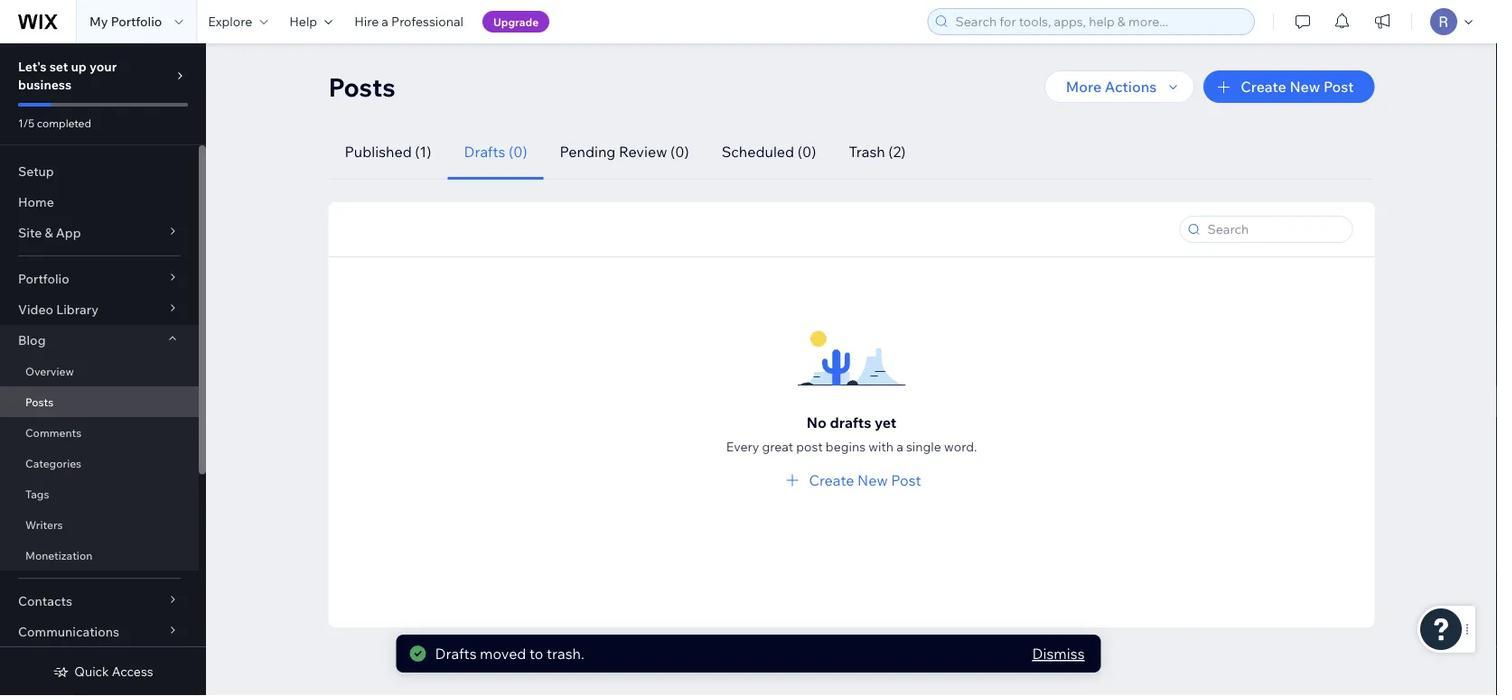 Task type: locate. For each thing, give the bounding box(es) containing it.
overview
[[25, 365, 74, 378]]

posts
[[328, 71, 396, 103], [25, 395, 54, 409]]

my portfolio
[[89, 14, 162, 29]]

1 horizontal spatial create new post
[[1241, 78, 1354, 96]]

0 horizontal spatial create new post button
[[782, 469, 921, 491]]

setup link
[[0, 156, 199, 187]]

a right the with
[[896, 439, 903, 455]]

drafts
[[830, 414, 871, 432]]

1 vertical spatial new
[[858, 471, 888, 489]]

tab list
[[328, 125, 1353, 180]]

portfolio up video
[[18, 271, 69, 287]]

(0) for scheduled (0)
[[798, 143, 816, 161]]

a right hire at the top
[[382, 14, 389, 29]]

pending review (0)
[[560, 143, 689, 161]]

new
[[1290, 78, 1320, 96], [858, 471, 888, 489]]

trash.
[[547, 645, 585, 663]]

posts down hire at the top
[[328, 71, 396, 103]]

trash (2)
[[849, 143, 906, 161]]

alert containing drafts moved to trash.
[[396, 635, 1101, 673]]

drafts right (1)
[[464, 143, 505, 161]]

app
[[56, 225, 81, 241]]

tags
[[25, 487, 49, 501]]

writers link
[[0, 510, 199, 540]]

0 vertical spatial portfolio
[[111, 14, 162, 29]]

scheduled
[[722, 143, 794, 161]]

0 horizontal spatial create
[[809, 471, 854, 489]]

0 horizontal spatial new
[[858, 471, 888, 489]]

video library
[[18, 302, 98, 318]]

(0) right scheduled
[[798, 143, 816, 161]]

1 vertical spatial create
[[809, 471, 854, 489]]

(0) right review on the top of page
[[670, 143, 689, 161]]

(0) inside the scheduled (0) button
[[798, 143, 816, 161]]

0 vertical spatial a
[[382, 14, 389, 29]]

help button
[[279, 0, 343, 43]]

quick
[[74, 664, 109, 680]]

published
[[345, 143, 412, 161]]

0 horizontal spatial posts
[[25, 395, 54, 409]]

(0) left pending
[[509, 143, 527, 161]]

create new post button
[[1204, 70, 1375, 103], [782, 469, 921, 491]]

dismiss button
[[1032, 643, 1085, 665]]

your
[[89, 59, 117, 75]]

posts down overview
[[25, 395, 54, 409]]

0 vertical spatial create new post
[[1241, 78, 1354, 96]]

a
[[382, 14, 389, 29], [896, 439, 903, 455]]

writers
[[25, 518, 63, 532]]

help
[[289, 14, 317, 29]]

post
[[1324, 78, 1354, 96], [891, 471, 921, 489]]

drafts inside alert
[[435, 645, 477, 663]]

1 horizontal spatial posts
[[328, 71, 396, 103]]

drafts for drafts (0)
[[464, 143, 505, 161]]

single
[[906, 439, 941, 455]]

2 horizontal spatial (0)
[[798, 143, 816, 161]]

actions
[[1105, 78, 1157, 96]]

0 vertical spatial post
[[1324, 78, 1354, 96]]

drafts inside button
[[464, 143, 505, 161]]

home link
[[0, 187, 199, 218]]

(0)
[[509, 143, 527, 161], [670, 143, 689, 161], [798, 143, 816, 161]]

more
[[1066, 78, 1102, 96]]

0 horizontal spatial (0)
[[509, 143, 527, 161]]

1 vertical spatial portfolio
[[18, 271, 69, 287]]

posts inside sidebar element
[[25, 395, 54, 409]]

trash (2) button
[[833, 125, 922, 180]]

0 vertical spatial create
[[1241, 78, 1286, 96]]

every
[[726, 439, 759, 455]]

drafts (0) button
[[448, 125, 544, 180]]

0 vertical spatial drafts
[[464, 143, 505, 161]]

1 horizontal spatial new
[[1290, 78, 1320, 96]]

drafts left moved
[[435, 645, 477, 663]]

with
[[869, 439, 894, 455]]

create new post
[[1241, 78, 1354, 96], [809, 471, 921, 489]]

1 horizontal spatial create
[[1241, 78, 1286, 96]]

1 horizontal spatial post
[[1324, 78, 1354, 96]]

0 vertical spatial create new post button
[[1204, 70, 1375, 103]]

create for the topmost create new post button
[[1241, 78, 1286, 96]]

0 vertical spatial new
[[1290, 78, 1320, 96]]

0 horizontal spatial post
[[891, 471, 921, 489]]

hire a professional link
[[343, 0, 474, 43]]

1 vertical spatial posts
[[25, 395, 54, 409]]

create
[[1241, 78, 1286, 96], [809, 471, 854, 489]]

portfolio right my at the left top
[[111, 14, 162, 29]]

2 (0) from the left
[[670, 143, 689, 161]]

1 vertical spatial a
[[896, 439, 903, 455]]

explore
[[208, 14, 252, 29]]

create for bottommost create new post button
[[809, 471, 854, 489]]

completed
[[37, 116, 91, 130]]

1 horizontal spatial a
[[896, 439, 903, 455]]

drafts
[[464, 143, 505, 161], [435, 645, 477, 663]]

more actions button
[[1044, 70, 1195, 103]]

monetization link
[[0, 540, 199, 571]]

1 (0) from the left
[[509, 143, 527, 161]]

1 vertical spatial create new post
[[809, 471, 921, 489]]

contacts button
[[0, 586, 199, 617]]

portfolio
[[111, 14, 162, 29], [18, 271, 69, 287]]

0 horizontal spatial portfolio
[[18, 271, 69, 287]]

a inside no drafts yet every great post begins with a single word.
[[896, 439, 903, 455]]

blog button
[[0, 325, 199, 356]]

1 horizontal spatial create new post button
[[1204, 70, 1375, 103]]

1/5
[[18, 116, 34, 130]]

alert
[[396, 635, 1101, 673]]

1 vertical spatial create new post button
[[782, 469, 921, 491]]

1 vertical spatial drafts
[[435, 645, 477, 663]]

1 horizontal spatial (0)
[[670, 143, 689, 161]]

0 horizontal spatial create new post
[[809, 471, 921, 489]]

word.
[[944, 439, 977, 455]]

(0) inside drafts (0) button
[[509, 143, 527, 161]]

3 (0) from the left
[[798, 143, 816, 161]]

communications button
[[0, 617, 199, 648]]

library
[[56, 302, 98, 318]]

0 horizontal spatial a
[[382, 14, 389, 29]]



Task type: describe. For each thing, give the bounding box(es) containing it.
to
[[529, 645, 543, 663]]

no drafts yet every great post begins with a single word.
[[726, 414, 977, 455]]

let's set up your business
[[18, 59, 117, 93]]

drafts for drafts moved to trash.
[[435, 645, 477, 663]]

more actions
[[1066, 78, 1157, 96]]

video
[[18, 302, 53, 318]]

tags link
[[0, 479, 199, 510]]

post
[[796, 439, 823, 455]]

contacts
[[18, 594, 72, 609]]

access
[[112, 664, 153, 680]]

great
[[762, 439, 793, 455]]

&
[[45, 225, 53, 241]]

categories
[[25, 457, 81, 470]]

hire
[[354, 14, 379, 29]]

categories link
[[0, 448, 199, 479]]

scheduled (0)
[[722, 143, 816, 161]]

overview link
[[0, 356, 199, 387]]

begins
[[826, 439, 866, 455]]

(0) for drafts (0)
[[509, 143, 527, 161]]

moved
[[480, 645, 526, 663]]

professional
[[391, 14, 463, 29]]

Search for tools, apps, help & more... field
[[950, 9, 1249, 34]]

let's
[[18, 59, 47, 75]]

setup
[[18, 164, 54, 179]]

drafts (0)
[[464, 143, 527, 161]]

no
[[807, 414, 827, 432]]

upgrade
[[493, 15, 539, 28]]

Search field
[[1202, 217, 1347, 242]]

home
[[18, 194, 54, 210]]

portfolio inside dropdown button
[[18, 271, 69, 287]]

published (1) button
[[328, 125, 448, 180]]

site & app button
[[0, 218, 199, 248]]

1/5 completed
[[18, 116, 91, 130]]

blog
[[18, 333, 46, 348]]

1 vertical spatial post
[[891, 471, 921, 489]]

drafts moved to trash.
[[435, 645, 585, 663]]

tab list containing published (1)
[[328, 125, 1353, 180]]

comments
[[25, 426, 81, 440]]

published (1)
[[345, 143, 431, 161]]

video library button
[[0, 295, 199, 325]]

communications
[[18, 624, 119, 640]]

hire a professional
[[354, 14, 463, 29]]

dismiss
[[1032, 645, 1085, 663]]

0 vertical spatial posts
[[328, 71, 396, 103]]

1 horizontal spatial portfolio
[[111, 14, 162, 29]]

(2)
[[888, 143, 906, 161]]

upgrade button
[[482, 11, 550, 33]]

up
[[71, 59, 87, 75]]

site
[[18, 225, 42, 241]]

quick access
[[74, 664, 153, 680]]

comments link
[[0, 417, 199, 448]]

posts link
[[0, 387, 199, 417]]

yet
[[875, 414, 897, 432]]

my
[[89, 14, 108, 29]]

create new post for the topmost create new post button
[[1241, 78, 1354, 96]]

monetization
[[25, 549, 92, 562]]

sidebar element
[[0, 43, 206, 697]]

scheduled (0) button
[[705, 125, 833, 180]]

(1)
[[415, 143, 431, 161]]

set
[[49, 59, 68, 75]]

trash
[[849, 143, 885, 161]]

review
[[619, 143, 667, 161]]

site & app
[[18, 225, 81, 241]]

quick access button
[[53, 664, 153, 680]]

pending
[[560, 143, 616, 161]]

create new post for bottommost create new post button
[[809, 471, 921, 489]]

business
[[18, 77, 72, 93]]

(0) inside pending review (0) button
[[670, 143, 689, 161]]

pending review (0) button
[[544, 125, 705, 180]]

portfolio button
[[0, 264, 199, 295]]



Task type: vqa. For each thing, say whether or not it's contained in the screenshot.
Comments link
yes



